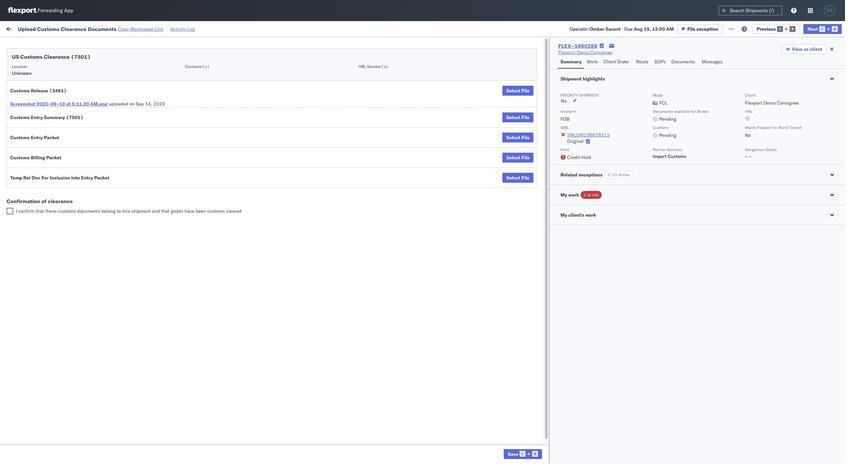 Task type: locate. For each thing, give the bounding box(es) containing it.
hbl left number(s)
[[359, 64, 366, 69]]

file for customs entry summary (7501)
[[522, 115, 530, 121]]

flex-1911408 up save button
[[509, 428, 543, 434]]

(7501) down 9.11.30
[[66, 115, 83, 121]]

dec for 23,
[[178, 181, 187, 187]]

numbers for container numbers
[[592, 53, 608, 58]]

3 select file button from the top
[[503, 133, 534, 143]]

2 schedule delivery appointment button from the top
[[15, 108, 81, 115]]

appointment
[[54, 65, 81, 70], [54, 108, 81, 114], [54, 166, 81, 172]]

2022 for 11:59 pm pdt, nov 4, 2022 schedule delivery appointment button
[[197, 108, 208, 114]]

and
[[152, 208, 160, 214]]

2 select file button from the top
[[503, 113, 534, 123]]

schedule delivery appointment for 11:59 pm pst, dec 13, 2022
[[15, 166, 81, 172]]

flex-1889466
[[509, 152, 543, 158], [509, 167, 543, 173], [509, 181, 543, 187], [509, 196, 543, 202]]

1 vertical spatial on
[[129, 101, 135, 107]]

client inside client flexport demo consignee incoterm fob
[[745, 93, 756, 98]]

flex-1889466 button
[[498, 150, 544, 160], [498, 150, 544, 160], [498, 165, 544, 174], [498, 165, 544, 174], [498, 179, 544, 189], [498, 179, 544, 189], [498, 194, 544, 203], [498, 194, 544, 203]]

hbl
[[359, 64, 366, 69], [745, 109, 753, 114]]

packet right into
[[94, 175, 109, 181]]

schedule delivery appointment up for
[[15, 166, 81, 172]]

1 vertical spatial flex-2006134
[[509, 443, 543, 449]]

:
[[48, 41, 49, 46], [153, 41, 155, 46]]

pending for documents available for broker
[[660, 116, 677, 122]]

ceau7522281, down priority shipment
[[573, 108, 607, 114]]

select file button for customs billing packet
[[503, 153, 534, 163]]

angeles, for 4th schedule pickup from los angeles, ca link from the top
[[71, 152, 89, 158]]

4 flex-1889466 from the top
[[509, 196, 543, 202]]

2 horizontal spatial no
[[745, 132, 751, 138]]

risk right 759 at the top left of page
[[137, 26, 145, 32]]

1 : from the left
[[48, 41, 49, 46]]

0 vertical spatial packet
[[44, 135, 59, 141]]

(7501) for customs entry summary (7501)
[[66, 115, 83, 121]]

1 vertical spatial for
[[691, 109, 696, 114]]

clearance for upload customs clearance documents copy workspace link
[[61, 26, 86, 32]]

at right 759 at the top left of page
[[131, 26, 136, 32]]

wants
[[745, 125, 756, 130]]

dec for 13,
[[181, 167, 190, 173]]

ceau7522281, up highlights at right top
[[573, 65, 607, 71]]

file exception up mbl/mawb numbers button
[[688, 26, 718, 32]]

1 vertical spatial confirm
[[15, 195, 32, 201]]

2006134 down 1989365
[[523, 399, 543, 405]]

1
[[584, 193, 586, 197]]

resize handle column header
[[136, 51, 144, 464], [239, 51, 247, 464], [272, 51, 280, 464], [333, 51, 341, 464], [394, 51, 401, 464], [487, 51, 495, 464], [562, 51, 570, 464], [623, 51, 631, 464], [740, 51, 747, 464], [800, 51, 808, 464], [828, 51, 836, 464]]

4, for third schedule pickup from los angeles, ca button from the bottom
[[191, 123, 196, 129]]

at right 1 at the right top of the page
[[587, 193, 591, 197]]

schedule down confirmation in the left of the page
[[15, 210, 35, 216]]

2 confirm pickup from los angeles, ca link from the top
[[15, 442, 94, 449]]

1 vertical spatial work
[[569, 192, 579, 198]]

confirm pickup from los angeles, ca button for 11:59 pm pst, feb 16, 2023
[[15, 442, 94, 449]]

4, for 5th schedule pickup from los angeles, ca button from the bottom of the page
[[191, 79, 196, 85]]

schedule delivery appointment
[[15, 65, 81, 70], [15, 108, 81, 114], [15, 166, 81, 172]]

customs inside the "partner services import customs"
[[668, 154, 687, 159]]

clearance for us customs clearance (7501)
[[44, 53, 70, 60]]

fcl for upload customs clearance documents button
[[298, 138, 306, 143]]

0 horizontal spatial numbers
[[592, 53, 608, 58]]

schedule delivery appointment button up for
[[15, 166, 81, 173]]

ocean fcl
[[283, 79, 306, 85], [283, 108, 306, 114], [283, 123, 306, 129], [283, 138, 306, 143], [283, 167, 306, 173], [283, 181, 306, 187], [283, 443, 306, 449]]

that down the confirmation of clearance
[[36, 208, 44, 214]]

1 horizontal spatial hbl
[[745, 109, 753, 114]]

1 vertical spatial clearance
[[44, 53, 70, 60]]

flex-1911408 down "flex-1989365" at the right of the page
[[509, 414, 543, 420]]

work inside button
[[586, 212, 596, 218]]

customs down the by:
[[20, 53, 43, 60]]

1 vertical spatial hbl
[[745, 109, 753, 114]]

schedule delivery appointment button down us customs clearance (7501)
[[15, 64, 81, 71]]

flexport inside client flexport demo consignee incoterm fob
[[745, 100, 762, 106]]

dec left 23, on the top of the page
[[178, 181, 187, 187]]

5 test123456 from the top
[[634, 138, 662, 143]]

1 vertical spatial flexport
[[745, 100, 762, 106]]

0 vertical spatial consignee
[[590, 50, 612, 55]]

2006134 up save button
[[523, 443, 543, 449]]

from for 4th schedule pickup from los angeles, ca link from the top
[[51, 152, 61, 158]]

flexport inside the wants flexport in-bond transit no
[[758, 125, 772, 130]]

0 horizontal spatial my work
[[7, 24, 36, 33]]

11:59 up 11:00
[[148, 123, 160, 129]]

number(s)
[[367, 64, 389, 69]]

related exceptions
[[561, 172, 603, 178]]

3 select file from the top
[[506, 135, 530, 141]]

customs up partner
[[653, 125, 669, 130]]

pending up services
[[660, 132, 677, 138]]

: left ready
[[48, 41, 49, 46]]

0 horizontal spatial import
[[56, 26, 71, 32]]

1 horizontal spatial work
[[569, 192, 579, 198]]

0 vertical spatial confirm pickup from los angeles, ca link
[[15, 180, 94, 187]]

3 lhuu7894563, from the top
[[573, 181, 607, 187]]

my client's work button
[[550, 205, 845, 225]]

schedule pickup from los angeles, ca down customs entry summary (7501)
[[15, 123, 96, 129]]

import up ready
[[56, 26, 71, 32]]

0 vertical spatial at
[[131, 26, 136, 32]]

nov for upload customs clearance documents link
[[181, 138, 190, 143]]

2 vertical spatial clearance
[[51, 137, 72, 143]]

confirm
[[15, 181, 32, 187], [15, 195, 32, 201], [15, 442, 32, 448]]

appointment for 11:59 pm pst, dec 13, 2022
[[54, 166, 81, 172]]

1 schedule delivery appointment link from the top
[[15, 64, 81, 71]]

select for customs entry packet
[[506, 135, 520, 141]]

clearance inside upload customs clearance documents link
[[51, 137, 72, 143]]

2006134
[[523, 399, 543, 405], [523, 443, 543, 449]]

schedule down screenshot
[[15, 108, 35, 114]]

5 ocean fcl from the top
[[283, 167, 306, 173]]

2 hlxu6269489, from the top
[[608, 79, 642, 85]]

schedule delivery appointment button for 11:59 pm pst, dec 13, 2022
[[15, 166, 81, 173]]

4 ceau7522281, hlxu6269489, hlxu8034992 from the top
[[573, 108, 676, 114]]

ping - test entity
[[344, 443, 382, 449], [405, 443, 443, 449]]

lhuu7894563, uetu5238478
[[573, 152, 641, 158], [573, 166, 641, 172], [573, 181, 641, 187], [573, 195, 641, 201]]

to
[[117, 208, 121, 214]]

for left work,
[[63, 41, 69, 46]]

view
[[792, 46, 803, 52]]

3 2130384 from the top
[[523, 341, 543, 347]]

11:59
[[148, 65, 160, 71], [148, 79, 160, 85], [148, 108, 160, 114], [148, 123, 160, 129], [148, 167, 160, 173], [148, 210, 160, 216], [148, 443, 160, 449]]

2022 for upload customs clearance documents button
[[196, 138, 208, 143]]

1 horizontal spatial risk
[[592, 193, 599, 197]]

2 entity from the left
[[431, 443, 443, 449]]

no down 'wants'
[[745, 132, 751, 138]]

client
[[810, 46, 823, 52]]

1 vertical spatial confirm pickup from los angeles, ca
[[15, 442, 94, 448]]

work up gvcu5265864
[[586, 212, 596, 218]]

2 1889466 from the top
[[523, 167, 543, 173]]

hlxu6269489, for upload customs clearance documents button
[[608, 137, 642, 143]]

1 vertical spatial (7501)
[[66, 115, 83, 121]]

1 vertical spatial appointment
[[54, 108, 81, 114]]

inclusion
[[50, 175, 70, 181]]

for
[[41, 175, 49, 181]]

1 select file from the top
[[506, 88, 530, 94]]

3 uetu5238478 from the top
[[608, 181, 641, 187]]

work up the by:
[[19, 24, 36, 33]]

1 vertical spatial schedule delivery appointment
[[15, 108, 81, 114]]

fcl for third schedule pickup from los angeles, ca button from the bottom
[[298, 123, 306, 129]]

1911408 up save button
[[523, 428, 543, 434]]

nov for 3rd schedule pickup from los angeles, ca link from the top
[[182, 123, 190, 129]]

1 1911408 from the top
[[523, 414, 543, 420]]

1 vertical spatial at
[[66, 101, 71, 107]]

4 select file button from the top
[[503, 153, 534, 163]]

import inside the "partner services import customs"
[[653, 154, 667, 159]]

on
[[162, 26, 167, 32], [129, 101, 135, 107]]

demo up in-
[[764, 100, 776, 106]]

Search Work text field
[[623, 24, 695, 34]]

file for customs billing packet
[[522, 155, 530, 161]]

1 horizontal spatial work
[[587, 59, 598, 65]]

0 vertical spatial shipment
[[579, 93, 599, 98]]

1 horizontal spatial ping
[[405, 443, 416, 449]]

1 confirm pickup from los angeles, ca link from the top
[[15, 180, 94, 187]]

summary down "container"
[[561, 59, 582, 65]]

select
[[506, 88, 520, 94], [506, 115, 520, 121], [506, 135, 520, 141], [506, 155, 520, 161], [506, 175, 520, 181]]

clearance down customs entry summary (7501)
[[51, 137, 72, 143]]

2 schedule pickup from los angeles, ca button from the top
[[15, 93, 96, 101]]

0 vertical spatial on
[[162, 26, 167, 32]]

due
[[624, 26, 633, 32]]

route
[[636, 59, 649, 65]]

(7501) down status : ready for work, blocked, in progress
[[71, 53, 91, 60]]

summary down the 09- at the top of page
[[44, 115, 65, 121]]

upload up the by:
[[18, 26, 36, 32]]

no right snoozed
[[156, 41, 162, 46]]

choi
[[771, 225, 781, 231]]

5 select file from the top
[[506, 175, 530, 181]]

location unknown
[[12, 64, 32, 76]]

highlights
[[583, 76, 605, 82]]

flexport
[[558, 50, 576, 55], [745, 100, 762, 106], [758, 125, 772, 130]]

3 flex-1889466 from the top
[[509, 181, 543, 187]]

from for first schedule pickup from los angeles, ca link from the bottom of the page
[[51, 210, 61, 216]]

0 vertical spatial client
[[604, 59, 616, 65]]

0 vertical spatial pending
[[660, 116, 677, 122]]

los for 4th schedule pickup from los angeles, ca button from the bottom
[[62, 94, 70, 100]]

0 horizontal spatial :
[[48, 41, 49, 46]]

11 resize handle column header from the left
[[828, 51, 836, 464]]

2 vertical spatial work
[[586, 212, 596, 218]]

lhuu7894563, down exceptions
[[573, 181, 607, 187]]

14,
[[145, 101, 152, 107]]

my left client's
[[561, 212, 567, 218]]

original
[[567, 138, 584, 144]]

no down priority
[[561, 98, 567, 104]]

work down 'container numbers'
[[587, 59, 598, 65]]

packet down customs entry summary (7501)
[[44, 135, 59, 141]]

schedule pickup from los angeles, ca link down upload customs clearance documents button
[[15, 151, 96, 158]]

0 vertical spatial confirm pickup from los angeles, ca
[[15, 181, 94, 187]]

consignee up bond
[[777, 100, 799, 106]]

1 lhuu7894563, uetu5238478 from the top
[[573, 152, 641, 158]]

5 flex-1846748 from the top
[[509, 123, 543, 129]]

2 lhuu7894563, uetu5238478 from the top
[[573, 166, 641, 172]]

0 vertical spatial for
[[63, 41, 69, 46]]

3 flex-1846748 from the top
[[509, 94, 543, 100]]

select file
[[506, 88, 530, 94], [506, 115, 530, 121], [506, 135, 530, 141], [506, 155, 530, 161], [506, 175, 530, 181]]

schedule delivery appointment button for 11:59 pm pdt, nov 4, 2022
[[15, 108, 81, 115]]

0 vertical spatial appointment
[[54, 65, 81, 70]]

schedule delivery appointment link up customs entry summary (7501)
[[15, 108, 81, 114]]

lhuu7894563, down credit hold
[[573, 166, 607, 172]]

1 1846748 from the top
[[523, 65, 543, 71]]

filtered by:
[[7, 40, 30, 46]]

ceau7522281, up ymluw236679313 button
[[573, 123, 607, 129]]

ceau7522281, hlxu6269489, hlxu8034992 for 11:59 pm pdt, nov 4, 2022 schedule delivery appointment button
[[573, 108, 676, 114]]

2023
[[153, 101, 165, 107], [198, 210, 209, 216], [199, 443, 210, 449]]

at for 759
[[131, 26, 136, 32]]

entry up customs billing packet
[[31, 135, 43, 141]]

numbers
[[592, 53, 608, 58], [658, 53, 674, 58]]

packet for customs billing packet
[[46, 155, 61, 161]]

1 vertical spatial hold
[[581, 155, 591, 160]]

clearance up work,
[[61, 26, 86, 32]]

1 vertical spatial risk
[[592, 193, 599, 197]]

0 vertical spatial my
[[7, 24, 17, 33]]

0 vertical spatial my work
[[7, 24, 36, 33]]

credit
[[567, 155, 580, 160]]

schedule delivery appointment button down 2023-
[[15, 108, 81, 115]]

1 vertical spatial schedule delivery appointment link
[[15, 108, 81, 114]]

11:59 down snoozed : no
[[148, 65, 160, 71]]

0 vertical spatial 1911408
[[523, 414, 543, 420]]

1 ping - test entity from the left
[[344, 443, 382, 449]]

test123456 for upload customs clearance documents
[[634, 138, 662, 143]]

risk right 1 at the right top of the page
[[592, 193, 599, 197]]

1 horizontal spatial for
[[691, 109, 696, 114]]

2 vertical spatial at
[[587, 193, 591, 197]]

1 uetu5238478 from the top
[[608, 152, 641, 158]]

work button
[[584, 56, 601, 69]]

1 lhuu7894563, from the top
[[573, 152, 607, 158]]

schedule pickup from los angeles, ca button up the 09- at the top of page
[[15, 93, 96, 101]]

1989365
[[523, 385, 543, 390]]

ca for 5th schedule pickup from los angeles, ca button from the bottom of the page
[[90, 79, 96, 85]]

schedule down unknown
[[15, 79, 35, 85]]

customs inside upload customs clearance documents link
[[31, 137, 50, 143]]

angeles, for 4th schedule pickup from los angeles, ca link from the bottom of the page
[[71, 94, 89, 100]]

0 vertical spatial 2023
[[153, 101, 165, 107]]

customs billing packet
[[10, 155, 61, 161]]

None checkbox
[[7, 208, 13, 215]]

2 schedule delivery appointment from the top
[[15, 108, 81, 114]]

0 horizontal spatial summary
[[44, 115, 65, 121]]

11:59 up 14,
[[148, 79, 160, 85]]

hold right credit
[[581, 155, 591, 160]]

2 : from the left
[[153, 41, 155, 46]]

customs entry packet
[[10, 135, 59, 141]]

client order button
[[601, 56, 634, 69]]

lhuu7894563,
[[573, 152, 607, 158], [573, 166, 607, 172], [573, 181, 607, 187], [573, 195, 607, 201]]

2 horizontal spatial at
[[587, 193, 591, 197]]

5 select file button from the top
[[503, 173, 534, 183]]

that right "and"
[[161, 208, 170, 214]]

2 confirm from the top
[[15, 195, 32, 201]]

0 vertical spatial 2006134
[[523, 399, 543, 405]]

2 vertical spatial flexport
[[758, 125, 772, 130]]

appointment down 13
[[54, 108, 81, 114]]

0 vertical spatial hold
[[561, 147, 569, 152]]

1 horizontal spatial that
[[161, 208, 170, 214]]

entry right into
[[81, 175, 93, 181]]

have
[[185, 208, 194, 214]]

risk for 759 at risk
[[137, 26, 145, 32]]

0 vertical spatial entry
[[31, 115, 43, 121]]

1 pdt, from the top
[[170, 65, 180, 71]]

11:59 up 4:00
[[148, 167, 160, 173]]

3 test123456 from the top
[[634, 108, 662, 114]]

5 1846748 from the top
[[523, 123, 543, 129]]

fcl for confirm pickup from los angeles, ca button associated with 4:00 pm pst, dec 23, 2022
[[298, 181, 306, 187]]

6 1846748 from the top
[[523, 138, 543, 143]]

0 horizontal spatial ping - test entity
[[344, 443, 382, 449]]

1 vertical spatial pending
[[660, 132, 677, 138]]

file exception down search shipments (/) text box
[[732, 26, 763, 32]]

1 flex-2006134 from the top
[[509, 399, 543, 405]]

schedule delivery appointment link up for
[[15, 166, 81, 173]]

customs down services
[[668, 154, 687, 159]]

view as client button
[[782, 44, 827, 54]]

0 horizontal spatial customs
[[58, 208, 76, 214]]

flex-1846748 for third schedule pickup from los angeles, ca button from the bottom
[[509, 123, 543, 129]]

schedule pickup from los angeles, ca button down clearance
[[15, 210, 96, 217]]

documents
[[77, 208, 100, 214]]

ca for 4th schedule pickup from los angeles, ca button from the bottom
[[90, 94, 96, 100]]

1 horizontal spatial entity
[[431, 443, 443, 449]]

0 vertical spatial flex-2006134
[[509, 399, 543, 405]]

schedule pickup from los angeles, ca link down clearance
[[15, 210, 96, 216]]

0 horizontal spatial hold
[[561, 147, 569, 152]]

0 horizontal spatial ping
[[344, 443, 355, 449]]

1 horizontal spatial at
[[131, 26, 136, 32]]

4 ocean fcl from the top
[[283, 138, 306, 143]]

gvcu5265864
[[573, 225, 606, 230]]

sops button
[[652, 56, 669, 69]]

0 vertical spatial dec
[[181, 167, 190, 173]]

demo inside client flexport demo consignee incoterm fob
[[764, 100, 776, 106]]

759 at risk
[[122, 26, 145, 32]]

09-
[[51, 101, 59, 107]]

0 vertical spatial flexport
[[558, 50, 576, 55]]

5 schedule from the top
[[15, 123, 35, 129]]

schedule up screenshot
[[15, 94, 35, 100]]

pending
[[660, 116, 677, 122], [660, 132, 677, 138]]

2 customs from the left
[[207, 208, 225, 214]]

4 schedule pickup from los angeles, ca from the top
[[15, 152, 96, 158]]

0 vertical spatial abcdefg78456546
[[634, 152, 678, 158]]

4 1889466 from the top
[[523, 196, 543, 202]]

1 horizontal spatial numbers
[[658, 53, 674, 58]]

11:59 pm pdt, nov 4, 2022
[[148, 65, 208, 71], [148, 79, 208, 85], [148, 108, 208, 114], [148, 123, 208, 129]]

copy
[[118, 26, 129, 32]]

2022 for confirm pickup from los angeles, ca button associated with 4:00 pm pst, dec 23, 2022
[[196, 181, 208, 187]]

205
[[152, 26, 161, 32]]

for left broker
[[691, 109, 696, 114]]

0 vertical spatial upload
[[18, 26, 36, 32]]

11:59 left feb
[[148, 443, 160, 449]]

summary inside button
[[561, 59, 582, 65]]

2 numbers from the left
[[658, 53, 674, 58]]

12:00
[[652, 26, 665, 32]]

schedule pickup from los angeles, ca button up (3461)
[[15, 79, 96, 86]]

: down 205
[[153, 41, 155, 46]]

flex-1846748 for upload customs clearance documents button
[[509, 138, 543, 143]]

4 test123456 from the top
[[634, 123, 662, 129]]

packet
[[44, 135, 59, 141], [46, 155, 61, 161], [94, 175, 109, 181]]

schedule pickup from los angeles, ca button down customs entry summary (7501)
[[15, 122, 96, 130]]

1 vertical spatial summary
[[44, 115, 65, 121]]

dec
[[181, 167, 190, 173], [178, 181, 187, 187]]

shipment down highlights at right top
[[579, 93, 599, 98]]

confirm pickup from los angeles, ca for 4:00 pm pst, dec 23, 2022
[[15, 181, 94, 187]]

os button
[[822, 3, 837, 18]]

schedule down "customs entry packet"
[[15, 152, 35, 158]]

6 schedule from the top
[[15, 152, 35, 158]]

select for customs entry summary (7501)
[[506, 115, 520, 121]]

shipment left "and"
[[131, 208, 151, 214]]

import inside button
[[56, 26, 71, 32]]

0 horizontal spatial work
[[72, 26, 84, 32]]

omkar savant for schedule pickup from los angeles, ca
[[751, 94, 780, 100]]

priority shipment
[[561, 93, 599, 98]]

2022 for 5th schedule pickup from los angeles, ca button from the bottom of the page
[[197, 79, 208, 85]]

1 flex-1846748 from the top
[[509, 65, 543, 71]]

2023 for 11:59 pm pst, feb 16, 2023
[[199, 443, 210, 449]]

at right 13
[[66, 101, 71, 107]]

confirm pickup from los angeles, ca link for 11:59
[[15, 442, 94, 449]]

lhuu7894563, up msdu7304509
[[573, 195, 607, 201]]

pst, for 8,
[[170, 138, 180, 143]]

0 vertical spatial risk
[[137, 26, 145, 32]]

schedule delivery appointment link for 11:59 pm pdt, nov 4, 2022
[[15, 108, 81, 114]]

2 vertical spatial schedule delivery appointment link
[[15, 166, 81, 173]]

of
[[41, 198, 47, 205]]

angeles, for first schedule pickup from los angeles, ca link from the bottom of the page
[[71, 210, 89, 216]]

4 2130384 from the top
[[523, 355, 543, 361]]

location
[[12, 64, 27, 69]]

schedule pickup from los angeles, ca link up (3461)
[[15, 79, 96, 85]]

import work button
[[53, 21, 86, 36]]

1 vertical spatial 1911408
[[523, 428, 543, 434]]

2 confirm pickup from los angeles, ca from the top
[[15, 442, 94, 448]]

schedule delivery appointment up customs entry summary (7501)
[[15, 108, 81, 114]]

2 confirm pickup from los angeles, ca button from the top
[[15, 442, 94, 449]]

1 vertical spatial 2006134
[[523, 443, 543, 449]]

4 lhuu7894563, uetu5238478 from the top
[[573, 195, 641, 201]]

11:00
[[148, 138, 160, 143]]

pst, left 8,
[[170, 138, 180, 143]]

1 horizontal spatial client
[[745, 93, 756, 98]]

1 2130387 from the top
[[523, 225, 543, 231]]

my work left 1 at the right top of the page
[[561, 192, 579, 198]]

1 vertical spatial schedule delivery appointment button
[[15, 108, 81, 115]]

2 4, from the top
[[191, 79, 196, 85]]

3 lhuu7894563, uetu5238478 from the top
[[573, 181, 641, 187]]

1 horizontal spatial consignee
[[777, 100, 799, 106]]

test123456
[[634, 65, 662, 71], [634, 94, 662, 100], [634, 108, 662, 114], [634, 123, 662, 129], [634, 138, 662, 143]]

next button
[[804, 24, 842, 34]]

4 4, from the top
[[191, 123, 196, 129]]

confirm delivery link
[[15, 195, 50, 202]]

client inside button
[[604, 59, 616, 65]]

2 11:59 from the top
[[148, 79, 160, 85]]

omkar savant for schedule delivery appointment
[[751, 65, 780, 71]]

0 vertical spatial schedule delivery appointment
[[15, 65, 81, 70]]

select file for customs release (3461)
[[506, 88, 530, 94]]

customs down clearance
[[58, 208, 76, 214]]

customs right been
[[207, 208, 225, 214]]

cleared
[[226, 208, 242, 214]]

6 hlxu8034992 from the top
[[643, 137, 676, 143]]

flexport left in-
[[758, 125, 772, 130]]

clearance for upload customs clearance documents
[[51, 137, 72, 143]]

ymluw236679313 button
[[567, 132, 610, 138]]

these
[[45, 208, 57, 214]]

1 vertical spatial dec
[[178, 181, 187, 187]]

demo down 1660288
[[577, 50, 589, 55]]

dec left 13,
[[181, 167, 190, 173]]

angeles, for 3rd schedule pickup from los angeles, ca link from the top
[[71, 123, 89, 129]]

1 1889466 from the top
[[523, 152, 543, 158]]

1 vertical spatial upload
[[15, 137, 30, 143]]

1 vertical spatial packet
[[46, 155, 61, 161]]

consignee up work button
[[590, 50, 612, 55]]

select file button for temp rel doc for inclusion into entry packet
[[503, 173, 534, 183]]

schedule pickup from los angeles, ca up the 09- at the top of page
[[15, 94, 96, 100]]

ceau7522281, up credit hold
[[573, 137, 607, 143]]

16,
[[190, 443, 198, 449]]

1 horizontal spatial summary
[[561, 59, 582, 65]]

0 horizontal spatial no
[[156, 41, 162, 46]]

schedule pickup from los angeles, ca button down upload customs clearance documents button
[[15, 151, 96, 159]]

1 hlxu8034992 from the top
[[643, 65, 676, 71]]

1 select file button from the top
[[503, 86, 534, 96]]

client
[[604, 59, 616, 65], [745, 93, 756, 98]]

4 1846748 from the top
[[523, 108, 543, 114]]

filtered
[[7, 40, 23, 46]]

flex-1989365 button
[[498, 383, 544, 392], [498, 383, 544, 392]]

0 vertical spatial summary
[[561, 59, 582, 65]]

select file button
[[503, 86, 534, 96], [503, 113, 534, 123], [503, 133, 534, 143], [503, 153, 534, 163], [503, 173, 534, 183]]

upload customs clearance documents copy workspace link
[[18, 26, 163, 32]]

0 horizontal spatial demo
[[577, 50, 589, 55]]

1 vertical spatial demo
[[764, 100, 776, 106]]

2 ceau7522281, hlxu6269489, hlxu8034992 from the top
[[573, 79, 676, 85]]

documents
[[88, 26, 117, 32], [672, 59, 695, 65], [653, 109, 673, 114], [74, 137, 97, 143]]

documents inside button
[[74, 137, 97, 143]]

0 horizontal spatial on
[[129, 101, 135, 107]]

5 hlxu6269489, from the top
[[608, 123, 642, 129]]

ceau7522281, up priority shipment
[[573, 79, 607, 85]]

4 hlxu6269489, from the top
[[608, 108, 642, 114]]

lhuu7894563, down ymluw236679313 button
[[573, 152, 607, 158]]

that
[[36, 208, 44, 214], [161, 208, 170, 214]]

snoozed
[[138, 41, 153, 46]]

2 vertical spatial confirm
[[15, 442, 32, 448]]

schedule delivery appointment down us customs clearance (7501)
[[15, 65, 81, 70]]

2023 right 12,
[[198, 210, 209, 216]]

appointment up inclusion
[[54, 166, 81, 172]]

1988285
[[523, 457, 543, 463]]

on right 205
[[162, 26, 167, 32]]

1 confirm pickup from los angeles, ca button from the top
[[15, 180, 94, 188]]

select for customs billing packet
[[506, 155, 520, 161]]

los for 5th schedule pickup from los angeles, ca button from the bottom of the page
[[62, 79, 70, 85]]

bosch ocean test
[[344, 65, 382, 71], [344, 79, 382, 85], [405, 79, 442, 85], [344, 108, 382, 114], [405, 108, 442, 114], [344, 123, 382, 129], [405, 123, 442, 129], [344, 138, 382, 143], [405, 138, 442, 143], [344, 167, 382, 173], [405, 167, 442, 173], [344, 181, 382, 187], [405, 181, 442, 187]]

1 vertical spatial import
[[653, 154, 667, 159]]

8,
[[191, 138, 195, 143]]

4 resize handle column header from the left
[[333, 51, 341, 464]]

clearance
[[48, 198, 73, 205]]

select file for customs billing packet
[[506, 155, 530, 161]]

fcl for schedule delivery appointment button related to 11:59 pm pst, dec 13, 2022
[[298, 167, 306, 173]]

1 horizontal spatial customs
[[207, 208, 225, 214]]

0 vertical spatial flex-1911408
[[509, 414, 543, 420]]

entry down 2023-
[[31, 115, 43, 121]]

1 abcdefg78456546 from the top
[[634, 152, 678, 158]]

select file button for customs entry summary (7501)
[[503, 113, 534, 123]]

confirm for 11:59 pm pst, feb 16, 2023
[[15, 442, 32, 448]]

0 vertical spatial import
[[56, 26, 71, 32]]

4 select from the top
[[506, 155, 520, 161]]

4 select file from the top
[[506, 155, 530, 161]]

7 resize handle column header from the left
[[562, 51, 570, 464]]

3 appointment from the top
[[54, 166, 81, 172]]

0 vertical spatial confirm pickup from los angeles, ca button
[[15, 180, 94, 188]]

unknown
[[12, 70, 32, 76]]

1 vertical spatial abcdefg78456546
[[634, 167, 678, 173]]

pst, for 13,
[[170, 167, 180, 173]]

for
[[63, 41, 69, 46], [691, 109, 696, 114]]

0 vertical spatial confirm
[[15, 181, 32, 187]]

los for confirm pickup from los angeles, ca button related to 11:59 pm pst, feb 16, 2023
[[60, 442, 67, 448]]

4 lhuu7894563, from the top
[[573, 195, 607, 201]]

my work
[[7, 24, 36, 33], [561, 192, 579, 198]]

ceau7522281, hlxu6269489, hlxu8034992 for third schedule pickup from los angeles, ca button from the bottom
[[573, 123, 676, 129]]

upload inside button
[[15, 137, 30, 143]]

0 vertical spatial demo
[[577, 50, 589, 55]]

0 horizontal spatial that
[[36, 208, 44, 214]]



Task type: vqa. For each thing, say whether or not it's contained in the screenshot.


Task type: describe. For each thing, give the bounding box(es) containing it.
pst, for 12,
[[170, 210, 180, 216]]

actions
[[812, 53, 826, 58]]

2023-
[[36, 101, 51, 107]]

my client's work
[[561, 212, 596, 218]]

customs up screenshot
[[10, 88, 30, 94]]

customs down screenshot
[[10, 115, 30, 121]]

2022 for schedule delivery appointment button related to 11:59 pm pst, dec 13, 2022
[[199, 167, 211, 173]]

0 vertical spatial work
[[72, 26, 84, 32]]

5 2130384 from the top
[[523, 370, 543, 376]]

due aug 19, 12:00 am
[[624, 26, 674, 32]]

1 horizontal spatial hold
[[581, 155, 591, 160]]

forwarding
[[38, 7, 63, 14]]

sep
[[136, 101, 144, 107]]

ca for third schedule pickup from los angeles, ca button from the bottom
[[90, 123, 96, 129]]

hlxu6269489, for 11:59 pm pdt, nov 4, 2022 schedule delivery appointment button
[[608, 108, 642, 114]]

view as client
[[792, 46, 823, 52]]

1 horizontal spatial exception
[[742, 26, 763, 32]]

select file for customs entry summary (7501)
[[506, 115, 530, 121]]

2 flex-1889466 from the top
[[509, 167, 543, 173]]

5 hlxu8034992 from the top
[[643, 123, 676, 129]]

1 that from the left
[[36, 208, 44, 214]]

7 ocean fcl from the top
[[283, 443, 306, 449]]

los for third schedule pickup from los angeles, ca button from the bottom
[[62, 123, 70, 129]]

numbers for mbl/mawb numbers
[[658, 53, 674, 58]]

1 horizontal spatial file exception
[[732, 26, 763, 32]]

4 schedule pickup from los angeles, ca button from the top
[[15, 151, 96, 159]]

file for temp rel doc for inclusion into entry packet
[[522, 175, 530, 181]]

schedule delivery appointment for 11:59 pm pdt, nov 4, 2022
[[15, 108, 81, 114]]

os
[[827, 8, 833, 13]]

flexport. image
[[8, 7, 38, 14]]

confirm pickup from los angeles, ca link for 4:00
[[15, 180, 94, 187]]

angeles, for confirm pickup from los angeles, ca 'link' related to 4:00
[[68, 181, 86, 187]]

action
[[822, 26, 837, 32]]

1 schedule pickup from los angeles, ca from the top
[[15, 79, 96, 85]]

no inside the wants flexport in-bond transit no
[[745, 132, 751, 138]]

2 flex-2130387 from the top
[[509, 239, 543, 245]]

incoterm
[[561, 109, 577, 114]]

fcl for confirm pickup from los angeles, ca button related to 11:59 pm pst, feb 16, 2023
[[298, 443, 306, 449]]

customs entry summary (7501)
[[10, 115, 83, 121]]

11:59 pm pst, feb 16, 2023
[[148, 443, 210, 449]]

0 vertical spatial work
[[19, 24, 36, 33]]

4 11:59 pm pdt, nov 4, 2022 from the top
[[148, 123, 208, 129]]

1 customs from the left
[[58, 208, 76, 214]]

3 hlxu8034992 from the top
[[643, 94, 676, 100]]

dangerous goods - -
[[745, 147, 777, 159]]

2 ceau7522281, from the top
[[573, 79, 607, 85]]

client order
[[604, 59, 629, 65]]

2/22 active
[[608, 172, 630, 177]]

2 test123456 from the top
[[634, 94, 662, 100]]

0 horizontal spatial consignee
[[590, 50, 612, 55]]

confirm pickup from los angeles, ca for 11:59 pm pst, feb 16, 2023
[[15, 442, 94, 448]]

confirmation of clearance
[[7, 198, 73, 205]]

205 on track
[[152, 26, 179, 32]]

ca for confirm pickup from los angeles, ca button associated with 4:00 pm pst, dec 23, 2022
[[88, 181, 94, 187]]

abcdefg78456546 for 4:00 pm pst, dec 23, 2022
[[634, 181, 678, 187]]

6 ceau7522281, from the top
[[573, 137, 607, 143]]

2 ping - test entity from the left
[[405, 443, 443, 449]]

exceptions
[[579, 172, 603, 178]]

customs up status
[[37, 26, 59, 32]]

: for status
[[48, 41, 49, 46]]

(0)
[[107, 26, 116, 32]]

log
[[187, 26, 195, 32]]

4 flex-2130387 from the top
[[509, 312, 543, 318]]

5 schedule pickup from los angeles, ca from the top
[[15, 210, 96, 216]]

2 lhuu7894563, from the top
[[573, 166, 607, 172]]

client for flexport
[[745, 93, 756, 98]]

1 2006134 from the top
[[523, 399, 543, 405]]

goods
[[766, 147, 777, 152]]

2 ocean fcl from the top
[[283, 108, 306, 114]]

mbl/mawb numbers
[[634, 53, 674, 58]]

1 vertical spatial shipment
[[131, 208, 151, 214]]

2 11:59 pm pdt, nov 4, 2022 from the top
[[148, 79, 208, 85]]

3 ceau7522281, hlxu6269489, hlxu8034992 from the top
[[573, 94, 676, 100]]

select for temp rel doc for inclusion into entry packet
[[506, 175, 520, 181]]

shipment highlights button
[[550, 69, 845, 89]]

link
[[155, 26, 163, 32]]

2 2006134 from the top
[[523, 443, 543, 449]]

into
[[71, 175, 80, 181]]

1893174
[[523, 210, 543, 216]]

1 flex-2130384 from the top
[[509, 283, 543, 289]]

container numbers
[[573, 53, 608, 58]]

select file for temp rel doc for inclusion into entry packet
[[506, 175, 530, 181]]

0 horizontal spatial file exception
[[688, 26, 718, 32]]

2 flex-1911408 from the top
[[509, 428, 543, 434]]

1 ping from the left
[[344, 443, 355, 449]]

1 ceau7522281, from the top
[[573, 65, 607, 71]]

by:
[[24, 40, 30, 46]]

0 horizontal spatial for
[[63, 41, 69, 46]]

message
[[89, 26, 107, 32]]

2 schedule pickup from los angeles, ca from the top
[[15, 94, 96, 100]]

1 schedule from the top
[[15, 65, 35, 70]]

4 flex-2130384 from the top
[[509, 355, 543, 361]]

fcl for 11:59 pm pdt, nov 4, 2022 schedule delivery appointment button
[[298, 108, 306, 114]]

1 11:59 from the top
[[148, 65, 160, 71]]

workspace
[[130, 26, 153, 32]]

5 ceau7522281, from the top
[[573, 123, 607, 129]]

4:00 pm pst, dec 23, 2022
[[148, 181, 208, 187]]

us customs clearance (7501)
[[12, 53, 91, 60]]

in-
[[773, 125, 779, 130]]

1 schedule delivery appointment from the top
[[15, 65, 81, 70]]

4 schedule from the top
[[15, 108, 35, 114]]

3 resize handle column header from the left
[[272, 51, 280, 464]]

file for customs entry packet
[[522, 135, 530, 141]]

priority
[[561, 93, 578, 98]]

partner
[[653, 147, 666, 152]]

4 hlxu8034992 from the top
[[643, 108, 676, 114]]

3 pdt, from the top
[[170, 108, 180, 114]]

in
[[99, 41, 103, 46]]

forwarding app
[[38, 7, 73, 14]]

appointment for 11:59 pm pdt, nov 4, 2022
[[54, 108, 81, 114]]

5 2130387 from the top
[[523, 326, 543, 332]]

file for customs release (3461)
[[522, 88, 530, 94]]

track
[[168, 26, 179, 32]]

select file for customs entry packet
[[506, 135, 530, 141]]

6 resize handle column header from the left
[[487, 51, 495, 464]]

1 vertical spatial no
[[561, 98, 567, 104]]

1 4, from the top
[[191, 65, 196, 71]]

confirm inside confirm delivery link
[[15, 195, 32, 201]]

hbl for hbl
[[745, 109, 753, 114]]

goods
[[171, 208, 183, 214]]

10 resize handle column header from the left
[[800, 51, 808, 464]]

flexport for fob
[[745, 100, 762, 106]]

2 uetu5238478 from the top
[[608, 166, 641, 172]]

batch action button
[[798, 24, 841, 34]]

abcdefg78456546 for 11:59 pm pst, dec 13, 2022
[[634, 167, 678, 173]]

3 1846748 from the top
[[523, 94, 543, 100]]

snoozed : no
[[138, 41, 162, 46]]

documents inside "button"
[[672, 59, 695, 65]]

us
[[12, 53, 19, 60]]

2 flex-2006134 from the top
[[509, 443, 543, 449]]

hbl for hbl number(s)
[[359, 64, 366, 69]]

route button
[[634, 56, 652, 69]]

1 flex-1889466 from the top
[[509, 152, 543, 158]]

4 schedule pickup from los angeles, ca link from the top
[[15, 151, 96, 158]]

1 horizontal spatial shipment
[[579, 93, 599, 98]]

shipment
[[561, 76, 582, 82]]

container numbers button
[[570, 52, 624, 58]]

hlxu6269489, for third schedule pickup from los angeles, ca button from the bottom
[[608, 123, 642, 129]]

3 11:59 pm pdt, nov 4, 2022 from the top
[[148, 108, 208, 114]]

2 vertical spatial packet
[[94, 175, 109, 181]]

batch
[[808, 26, 821, 32]]

as
[[804, 46, 809, 52]]

: for snoozed
[[153, 41, 155, 46]]

2 schedule pickup from los angeles, ca link from the top
[[15, 93, 96, 100]]

risk for 1 at risk
[[592, 193, 599, 197]]

los for first schedule pickup from los angeles, ca button from the bottom of the page
[[62, 210, 70, 216]]

temp rel doc for inclusion into entry packet
[[10, 175, 109, 181]]

19,
[[644, 26, 651, 32]]

5 11:59 from the top
[[148, 167, 160, 173]]

0 vertical spatial no
[[156, 41, 162, 46]]

documents button
[[669, 56, 699, 69]]

message (0)
[[89, 26, 116, 32]]

schedule delivery appointment link for 11:59 pm pst, dec 13, 2022
[[15, 166, 81, 173]]

2 1911408 from the top
[[523, 428, 543, 434]]

1 vertical spatial my
[[561, 192, 567, 198]]

2 hlxu8034992 from the top
[[643, 79, 676, 85]]

operator:
[[570, 26, 590, 32]]

1 horizontal spatial on
[[162, 26, 167, 32]]

entry for summary
[[31, 115, 43, 121]]

(3461)
[[49, 88, 67, 94]]

flexport demo consignee
[[558, 50, 612, 55]]

confirm for 4:00 pm pst, dec 23, 2022
[[15, 181, 32, 187]]

los for 4th schedule pickup from los angeles, ca button from the top
[[62, 152, 70, 158]]

confirm delivery
[[15, 195, 50, 201]]

1 11:59 pm pdt, nov 4, 2022 from the top
[[148, 65, 208, 71]]

0 horizontal spatial at
[[66, 101, 71, 107]]

1 schedule pickup from los angeles, ca link from the top
[[15, 79, 96, 85]]

ceau7522281, hlxu6269489, hlxu8034992 for 5th schedule pickup from los angeles, ca button from the bottom of the page
[[573, 79, 676, 85]]

flex-1662119
[[509, 254, 543, 260]]

3 schedule from the top
[[15, 94, 35, 100]]

been
[[196, 208, 206, 214]]

ceau7522281, hlxu6269489, hlxu8034992 for upload customs clearance documents button
[[573, 137, 676, 143]]

2023 for 11:59 pm pst, jan 12, 2023
[[198, 210, 209, 216]]

ca for first schedule pickup from los angeles, ca button from the bottom of the page
[[90, 210, 96, 216]]

select file button for customs entry packet
[[503, 133, 534, 143]]

customs left billing
[[10, 155, 30, 161]]

2 schedule from the top
[[15, 79, 35, 85]]

previous button
[[752, 24, 800, 34]]

4 ceau7522281, from the top
[[573, 108, 607, 114]]

(7501) for us customs clearance (7501)
[[71, 53, 91, 60]]

mbl
[[561, 125, 569, 130]]

2 2130384 from the top
[[523, 297, 543, 303]]

3 hlxu6269489, from the top
[[608, 94, 642, 100]]

23,
[[188, 181, 195, 187]]

confirm
[[18, 208, 34, 214]]

2022 for third schedule pickup from los angeles, ca button from the bottom
[[197, 123, 208, 129]]

5 resize handle column header from the left
[[394, 51, 401, 464]]

5 flex-2130384 from the top
[[509, 370, 543, 376]]

1 ocean fcl from the top
[[283, 79, 306, 85]]

3 schedule pickup from los angeles, ca from the top
[[15, 123, 96, 129]]

mbl/mawb
[[634, 53, 657, 58]]

client for order
[[604, 59, 616, 65]]

4, for 11:59 pm pdt, nov 4, 2022 schedule delivery appointment button
[[191, 108, 196, 114]]

1 horizontal spatial my work
[[561, 192, 579, 198]]

los for confirm pickup from los angeles, ca button associated with 4:00 pm pst, dec 23, 2022
[[60, 181, 67, 187]]

fcl for 5th schedule pickup from los angeles, ca button from the bottom of the page
[[298, 79, 306, 85]]

consignee inside client flexport demo consignee incoterm fob
[[777, 100, 799, 106]]

2 vertical spatial entry
[[81, 175, 93, 181]]

pending for customs
[[660, 132, 677, 138]]

dangerous
[[745, 147, 764, 152]]

screenshot
[[10, 101, 35, 107]]

container
[[573, 53, 591, 58]]

3 flex-2130387 from the top
[[509, 268, 543, 274]]

flexport inside "flexport demo consignee" link
[[558, 50, 576, 55]]

0 horizontal spatial exception
[[697, 26, 718, 32]]

8 schedule from the top
[[15, 210, 35, 216]]

flex-1893174
[[509, 210, 543, 216]]

flex-1660288 link
[[558, 43, 598, 49]]

11:00 pm pst, nov 8, 2022
[[148, 138, 208, 143]]

3 omkar savant from the top
[[751, 108, 780, 114]]

1 appointment from the top
[[54, 65, 81, 70]]

test123456 for schedule delivery appointment
[[634, 108, 662, 114]]

confirmation
[[7, 198, 40, 205]]

shipment highlights
[[561, 76, 605, 82]]

7 schedule from the top
[[15, 166, 35, 172]]

1 test123456 from the top
[[634, 65, 662, 71]]

jaehyung choi - test origin agent
[[751, 225, 823, 231]]

3 ocean fcl from the top
[[283, 123, 306, 129]]

save
[[508, 452, 518, 458]]

aug
[[634, 26, 643, 32]]

1 entity from the left
[[370, 443, 382, 449]]

delivery inside button
[[33, 195, 50, 201]]

ca for confirm pickup from los angeles, ca button related to 11:59 pm pst, feb 16, 2023
[[88, 442, 94, 448]]

entry for packet
[[31, 135, 43, 141]]

angeles, for fifth schedule pickup from los angeles, ca link from the bottom
[[71, 79, 89, 85]]

maeu9408431
[[634, 225, 667, 231]]

active
[[619, 172, 630, 177]]

status
[[36, 41, 48, 46]]

2 that from the left
[[161, 208, 170, 214]]

13
[[59, 101, 65, 107]]

4 pdt, from the top
[[170, 123, 180, 129]]

1 resize handle column header from the left
[[136, 51, 144, 464]]

confirm pickup from los angeles, ca button for 4:00 pm pst, dec 23, 2022
[[15, 180, 94, 188]]

1 schedule pickup from los angeles, ca button from the top
[[15, 79, 96, 86]]

flexport for no
[[758, 125, 772, 130]]

Search Shipments (/) text field
[[719, 6, 783, 16]]

customs up customs billing packet
[[10, 135, 30, 141]]

upload for upload customs clearance documents copy workspace link
[[18, 26, 36, 32]]

nov for fifth schedule pickup from los angeles, ca link from the bottom
[[182, 79, 190, 85]]

my inside button
[[561, 212, 567, 218]]

i confirm that these customs documents belong to this shipment and that goods have been customs cleared
[[16, 208, 242, 214]]

2 resize handle column header from the left
[[239, 51, 247, 464]]

jaehyung
[[751, 225, 770, 231]]

forwarding app link
[[8, 7, 73, 14]]

5 schedule pickup from los angeles, ca button from the top
[[15, 210, 96, 217]]

test123456 for schedule pickup from los angeles, ca
[[634, 123, 662, 129]]

select for customs release (3461)
[[506, 88, 520, 94]]

upload for upload customs clearance documents
[[15, 137, 30, 143]]

release
[[31, 88, 48, 94]]

feb
[[181, 443, 189, 449]]

packet for customs entry packet
[[44, 135, 59, 141]]

flex-1846748 for 5th schedule pickup from los angeles, ca button from the bottom of the page
[[509, 79, 543, 85]]

documents available for broker
[[653, 109, 709, 114]]

screenshot 2023-09-13 at 9.11.30 am.png link
[[10, 101, 108, 107]]

client's
[[569, 212, 584, 218]]

next
[[808, 26, 818, 32]]

9 resize handle column header from the left
[[740, 51, 747, 464]]

at for 1
[[587, 193, 591, 197]]



